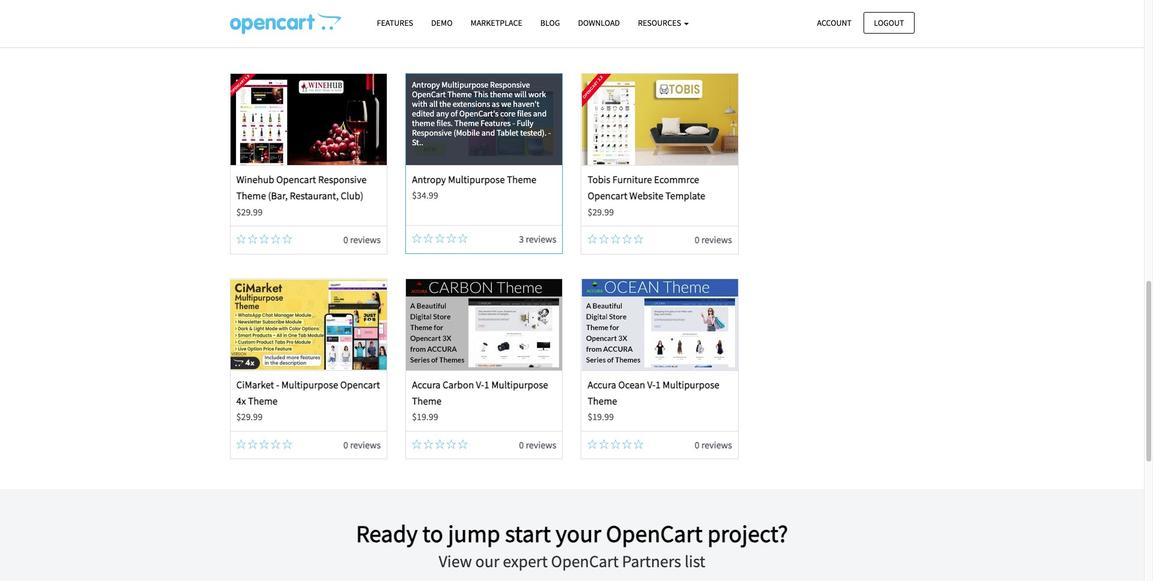 Task type: describe. For each thing, give the bounding box(es) containing it.
opencart inside winehub opencart responsive theme (bar, restaurant, club) $29.99
[[276, 173, 316, 186]]

1 for ocean
[[656, 378, 661, 392]]

blog link
[[532, 13, 569, 34]]

multipurpose inside the "accura carbon v-1 multipurpose theme $19.99"
[[491, 378, 548, 392]]

opencart inside 'antropy multipurpose responsive opencart theme this theme will work with all the extensions as we haven't edited any of opencart's core files and theme files. theme features - fully responsive (mobile and tablet tested). - st..'
[[412, 89, 446, 100]]

0 vertical spatial theme
[[302, 25, 351, 48]]

files.
[[437, 118, 453, 129]]

marketplace link
[[462, 13, 532, 34]]

0 for tobis furniture ecommrce opencart website template
[[695, 234, 700, 246]]

theme inside accura ocean v-1 multipurpose theme $19.99
[[588, 395, 617, 408]]

we
[[501, 99, 512, 109]]

multipurpose inside antropy multipurpose theme $34.99
[[448, 173, 505, 186]]

all
[[429, 99, 438, 109]]

start
[[505, 519, 551, 549]]

cimarket - multipurpose opencart 4x theme $29.99
[[236, 378, 380, 423]]

reviews for cimarket - multipurpose opencart 4x theme
[[350, 439, 381, 451]]

0 reviews for tobis furniture ecommrce opencart website template
[[695, 234, 732, 246]]

ready to jump start your opencart project? view our expert opencart partners list
[[356, 519, 788, 573]]

choose
[[230, 25, 286, 48]]

1 vertical spatial responsive
[[412, 127, 452, 138]]

edited
[[412, 108, 435, 119]]

0 for accura ocean v-1 multipurpose theme
[[695, 439, 700, 451]]

core
[[500, 108, 516, 119]]

$29.99 for tobis furniture ecommrce opencart website template
[[588, 206, 614, 218]]

0 reviews for accura carbon v-1 multipurpose theme
[[519, 439, 557, 451]]

template
[[666, 189, 706, 203]]

will
[[514, 89, 527, 100]]

1 vertical spatial and
[[482, 127, 495, 138]]

antropy for theme
[[412, 173, 446, 186]]

3 reviews
[[519, 233, 557, 245]]

our
[[475, 551, 500, 573]]

furniture
[[613, 173, 652, 186]]

download
[[578, 17, 620, 28]]

website
[[630, 189, 664, 203]]

partners
[[622, 551, 681, 573]]

responsive for theme
[[490, 79, 530, 90]]

reviews for antropy multipurpose theme
[[526, 233, 557, 245]]

resources
[[638, 17, 683, 28]]

antropy multipurpose theme image
[[406, 74, 562, 165]]

reviews for tobis furniture ecommrce opencart website template
[[702, 234, 732, 246]]

2 horizontal spatial -
[[548, 127, 551, 138]]

accura carbon v-1 multipurpose theme $19.99
[[412, 378, 548, 423]]

opencart's
[[459, 108, 499, 119]]

accura ocean v-1 multipurpose theme link
[[588, 378, 720, 408]]

account
[[817, 17, 852, 28]]

multipurpose inside cimarket - multipurpose opencart 4x theme $29.99
[[281, 378, 338, 392]]

$29.99 inside winehub opencart responsive theme (bar, restaurant, club) $29.99
[[236, 206, 263, 218]]

opencart - downloads image
[[230, 13, 341, 34]]

cimarket - multipurpose opencart 4x theme image
[[231, 279, 387, 370]]

winehub opencart responsive theme (bar, restaurant, club) image
[[231, 74, 387, 165]]

theme inside antropy multipurpose theme $34.99
[[507, 173, 537, 186]]

0 horizontal spatial features
[[377, 17, 413, 28]]

theme inside cimarket - multipurpose opencart 4x theme $29.99
[[248, 395, 278, 408]]

tobis furniture ecommrce opencart website template link
[[588, 173, 706, 203]]

antropy multipurpose responsive opencart theme this theme will work with all the extensions as we haven't edited any of opencart's core files and theme files. theme features - fully responsive (mobile and tablet tested). - st.. link
[[406, 74, 563, 165]]

ready
[[356, 519, 418, 549]]

(bar,
[[268, 189, 288, 203]]

this
[[474, 89, 488, 100]]

multipurpose inside accura ocean v-1 multipurpose theme $19.99
[[663, 378, 720, 392]]

extensions
[[453, 99, 490, 109]]

accura carbon v-1 multipurpose theme link
[[412, 378, 548, 408]]

antropy multipurpose theme link
[[412, 173, 537, 186]]

1 vertical spatial theme
[[490, 89, 513, 100]]

features link
[[368, 13, 422, 34]]

tobis
[[588, 173, 611, 186]]

expert
[[503, 551, 548, 573]]

reviews for accura ocean v-1 multipurpose theme
[[702, 439, 732, 451]]

club)
[[341, 189, 364, 203]]

3
[[519, 233, 524, 245]]

fully
[[517, 118, 534, 129]]

restaurant,
[[290, 189, 339, 203]]



Task type: locate. For each thing, give the bounding box(es) containing it.
$29.99
[[236, 206, 263, 218], [588, 206, 614, 218], [236, 411, 263, 423]]

$29.99 for cimarket - multipurpose opencart 4x theme
[[236, 411, 263, 423]]

jump
[[448, 519, 500, 549]]

theme left will
[[490, 89, 513, 100]]

1 horizontal spatial accura
[[588, 378, 616, 392]]

0 vertical spatial features
[[377, 17, 413, 28]]

0 reviews
[[343, 234, 381, 246], [695, 234, 732, 246], [343, 439, 381, 451], [519, 439, 557, 451], [695, 439, 732, 451]]

1 v- from the left
[[476, 378, 484, 392]]

1 horizontal spatial $19.99
[[588, 411, 614, 423]]

1 $19.99 from the left
[[412, 411, 438, 423]]

theme right the a
[[302, 25, 351, 48]]

2 vertical spatial opencart
[[340, 378, 380, 392]]

multipurpose
[[442, 79, 489, 90], [448, 173, 505, 186], [281, 378, 338, 392], [491, 378, 548, 392], [663, 378, 720, 392]]

accura inside the "accura carbon v-1 multipurpose theme $19.99"
[[412, 378, 441, 392]]

opencart for cimarket - multipurpose opencart 4x theme
[[340, 378, 380, 392]]

0 horizontal spatial accura
[[412, 378, 441, 392]]

winehub opencart responsive theme (bar, restaurant, club) link
[[236, 173, 367, 203]]

responsive down the edited
[[412, 127, 452, 138]]

opencart for tobis furniture ecommrce opencart website template
[[588, 189, 628, 203]]

0 horizontal spatial opencart
[[276, 173, 316, 186]]

v- for ocean
[[647, 378, 656, 392]]

0
[[343, 234, 348, 246], [695, 234, 700, 246], [343, 439, 348, 451], [519, 439, 524, 451], [695, 439, 700, 451]]

0 horizontal spatial theme
[[302, 25, 351, 48]]

haven't
[[513, 99, 540, 109]]

0 for cimarket - multipurpose opencart 4x theme
[[343, 439, 348, 451]]

0 vertical spatial and
[[533, 108, 547, 119]]

antropy multipurpose responsive opencart theme this theme will work with all the extensions as we haven't edited any of opencart's core files and theme files. theme features - fully responsive (mobile and tablet tested). - st..
[[412, 79, 551, 148]]

-
[[513, 118, 515, 129], [548, 127, 551, 138], [276, 378, 279, 392]]

1 right ocean
[[656, 378, 661, 392]]

1 1 from the left
[[484, 378, 489, 392]]

1 horizontal spatial responsive
[[412, 127, 452, 138]]

theme down with at the left top of page
[[412, 118, 435, 129]]

4x
[[236, 395, 246, 408]]

2 accura from the left
[[588, 378, 616, 392]]

$19.99 down accura carbon v-1 multipurpose theme link
[[412, 411, 438, 423]]

0 horizontal spatial v-
[[476, 378, 484, 392]]

carbon
[[443, 378, 474, 392]]

work
[[529, 89, 546, 100]]

opencart
[[276, 173, 316, 186], [588, 189, 628, 203], [340, 378, 380, 392]]

1 vertical spatial features
[[481, 118, 511, 129]]

$29.99 down the winehub
[[236, 206, 263, 218]]

accura for accura carbon v-1 multipurpose theme
[[412, 378, 441, 392]]

1 vertical spatial opencart
[[606, 519, 703, 549]]

responsive up club)
[[318, 173, 367, 186]]

reviews
[[526, 233, 557, 245], [350, 234, 381, 246], [702, 234, 732, 246], [350, 439, 381, 451], [526, 439, 557, 451], [702, 439, 732, 451]]

1 inside the "accura carbon v-1 multipurpose theme $19.99"
[[484, 378, 489, 392]]

0 horizontal spatial -
[[276, 378, 279, 392]]

- left fully
[[513, 118, 515, 129]]

0 reviews for winehub opencart responsive theme (bar, restaurant, club)
[[343, 234, 381, 246]]

2 horizontal spatial theme
[[490, 89, 513, 100]]

antropy up with at the left top of page
[[412, 79, 440, 90]]

1 antropy from the top
[[412, 79, 440, 90]]

reviews for accura carbon v-1 multipurpose theme
[[526, 439, 557, 451]]

$29.99 down tobis on the top of page
[[588, 206, 614, 218]]

any
[[436, 108, 449, 119]]

- right the tested).
[[548, 127, 551, 138]]

st..
[[412, 137, 423, 148]]

and left tablet
[[482, 127, 495, 138]]

accura inside accura ocean v-1 multipurpose theme $19.99
[[588, 378, 616, 392]]

0 horizontal spatial $19.99
[[412, 411, 438, 423]]

demo link
[[422, 13, 462, 34]]

star light o image
[[447, 234, 456, 243], [248, 234, 258, 244], [259, 234, 269, 244], [588, 234, 597, 244], [634, 234, 644, 244], [236, 440, 246, 449], [259, 440, 269, 449], [271, 440, 281, 449], [283, 440, 292, 449], [412, 440, 422, 449], [424, 440, 433, 449], [435, 440, 445, 449], [458, 440, 468, 449], [588, 440, 597, 449], [611, 440, 620, 449], [622, 440, 632, 449]]

accura ocean v-1 multipurpose theme image
[[582, 279, 738, 370]]

logout
[[874, 17, 904, 28]]

2 v- from the left
[[647, 378, 656, 392]]

logout link
[[864, 12, 915, 34]]

ocean
[[618, 378, 645, 392]]

v- inside accura ocean v-1 multipurpose theme $19.99
[[647, 378, 656, 392]]

antropy inside antropy multipurpose theme $34.99
[[412, 173, 446, 186]]

(mobile
[[454, 127, 480, 138]]

accura left carbon
[[412, 378, 441, 392]]

theme
[[448, 89, 472, 100], [455, 118, 479, 129], [507, 173, 537, 186], [236, 189, 266, 203], [248, 395, 278, 408], [412, 395, 442, 408], [588, 395, 617, 408]]

1 horizontal spatial opencart
[[340, 378, 380, 392]]

- right cimarket
[[276, 378, 279, 392]]

0 reviews for cimarket - multipurpose opencart 4x theme
[[343, 439, 381, 451]]

accura
[[412, 378, 441, 392], [588, 378, 616, 392]]

download link
[[569, 13, 629, 34]]

antropy for responsive
[[412, 79, 440, 90]]

blog
[[541, 17, 560, 28]]

ecommrce
[[654, 173, 699, 186]]

$34.99
[[412, 189, 438, 201]]

to
[[423, 519, 443, 549]]

$19.99 inside the "accura carbon v-1 multipurpose theme $19.99"
[[412, 411, 438, 423]]

1 horizontal spatial v-
[[647, 378, 656, 392]]

0 vertical spatial opencart
[[276, 173, 316, 186]]

responsive up we
[[490, 79, 530, 90]]

0 for accura carbon v-1 multipurpose theme
[[519, 439, 524, 451]]

0 vertical spatial antropy
[[412, 79, 440, 90]]

opencart
[[412, 89, 446, 100], [606, 519, 703, 549], [551, 551, 619, 573]]

accura ocean v-1 multipurpose theme $19.99
[[588, 378, 720, 423]]

antropy
[[412, 79, 440, 90], [412, 173, 446, 186]]

$19.99
[[412, 411, 438, 423], [588, 411, 614, 423]]

the
[[439, 99, 451, 109]]

1 vertical spatial opencart
[[588, 189, 628, 203]]

tablet
[[497, 127, 519, 138]]

opencart up the edited
[[412, 89, 446, 100]]

1 for carbon
[[484, 378, 489, 392]]

features inside 'antropy multipurpose responsive opencart theme this theme will work with all the extensions as we haven't edited any of opencart's core files and theme files. theme features - fully responsive (mobile and tablet tested). - st..'
[[481, 118, 511, 129]]

1 accura from the left
[[412, 378, 441, 392]]

responsive inside winehub opencart responsive theme (bar, restaurant, club) $29.99
[[318, 173, 367, 186]]

winehub
[[236, 173, 274, 186]]

2 antropy from the top
[[412, 173, 446, 186]]

2 horizontal spatial opencart
[[588, 189, 628, 203]]

features
[[377, 17, 413, 28], [481, 118, 511, 129]]

$19.99 for accura carbon v-1 multipurpose theme
[[412, 411, 438, 423]]

a
[[289, 25, 299, 48]]

winehub opencart responsive theme (bar, restaurant, club) $29.99
[[236, 173, 367, 218]]

$19.99 for accura ocean v-1 multipurpose theme
[[588, 411, 614, 423]]

tobis furniture ecommrce opencart website template $29.99
[[588, 173, 706, 218]]

cimarket
[[236, 378, 274, 392]]

theme inside winehub opencart responsive theme (bar, restaurant, club) $29.99
[[236, 189, 266, 203]]

reviews for winehub opencart responsive theme (bar, restaurant, club)
[[350, 234, 381, 246]]

as
[[492, 99, 500, 109]]

1 vertical spatial antropy
[[412, 173, 446, 186]]

demo
[[431, 17, 453, 28]]

v- for carbon
[[476, 378, 484, 392]]

v-
[[476, 378, 484, 392], [647, 378, 656, 392]]

opencart inside cimarket - multipurpose opencart 4x theme $29.99
[[340, 378, 380, 392]]

opencart down your
[[551, 551, 619, 573]]

accura carbon v-1 multipurpose theme image
[[406, 279, 562, 370]]

accura for accura ocean v-1 multipurpose theme
[[588, 378, 616, 392]]

0 for winehub opencart responsive theme (bar, restaurant, club)
[[343, 234, 348, 246]]

1 inside accura ocean v-1 multipurpose theme $19.99
[[656, 378, 661, 392]]

responsive
[[490, 79, 530, 90], [412, 127, 452, 138], [318, 173, 367, 186]]

account link
[[807, 12, 862, 34]]

antropy inside 'antropy multipurpose responsive opencart theme this theme will work with all the extensions as we haven't edited any of opencart's core files and theme files. theme features - fully responsive (mobile and tablet tested). - st..'
[[412, 79, 440, 90]]

1 horizontal spatial 1
[[656, 378, 661, 392]]

1 right carbon
[[484, 378, 489, 392]]

0 horizontal spatial 1
[[484, 378, 489, 392]]

v- right carbon
[[476, 378, 484, 392]]

- inside cimarket - multipurpose opencart 4x theme $29.99
[[276, 378, 279, 392]]

0 horizontal spatial and
[[482, 127, 495, 138]]

2 vertical spatial theme
[[412, 118, 435, 129]]

opencart inside tobis furniture ecommrce opencart website template $29.99
[[588, 189, 628, 203]]

1 horizontal spatial and
[[533, 108, 547, 119]]

0 horizontal spatial responsive
[[318, 173, 367, 186]]

of
[[451, 108, 458, 119]]

view
[[439, 551, 472, 573]]

multipurpose inside 'antropy multipurpose responsive opencart theme this theme will work with all the extensions as we haven't edited any of opencart's core files and theme files. theme features - fully responsive (mobile and tablet tested). - st..'
[[442, 79, 489, 90]]

list
[[685, 551, 706, 573]]

$19.99 down accura ocean v-1 multipurpose theme link
[[588, 411, 614, 423]]

responsive for club)
[[318, 173, 367, 186]]

0 vertical spatial opencart
[[412, 89, 446, 100]]

your
[[556, 519, 601, 549]]

choose a theme
[[230, 25, 351, 48]]

$29.99 inside cimarket - multipurpose opencart 4x theme $29.99
[[236, 411, 263, 423]]

2 vertical spatial responsive
[[318, 173, 367, 186]]

0 vertical spatial responsive
[[490, 79, 530, 90]]

marketplace
[[471, 17, 523, 28]]

2 horizontal spatial responsive
[[490, 79, 530, 90]]

antropy up $34.99
[[412, 173, 446, 186]]

tested).
[[520, 127, 547, 138]]

$29.99 inside tobis furniture ecommrce opencart website template $29.99
[[588, 206, 614, 218]]

project?
[[708, 519, 788, 549]]

$19.99 inside accura ocean v-1 multipurpose theme $19.99
[[588, 411, 614, 423]]

and right 'files'
[[533, 108, 547, 119]]

1 horizontal spatial features
[[481, 118, 511, 129]]

star light o image
[[412, 234, 422, 243], [424, 234, 433, 243], [435, 234, 445, 243], [458, 234, 468, 243], [236, 234, 246, 244], [271, 234, 281, 244], [283, 234, 292, 244], [599, 234, 609, 244], [611, 234, 620, 244], [622, 234, 632, 244], [248, 440, 258, 449], [447, 440, 456, 449], [599, 440, 609, 449], [634, 440, 644, 449]]

2 1 from the left
[[656, 378, 661, 392]]

1
[[484, 378, 489, 392], [656, 378, 661, 392]]

files
[[517, 108, 532, 119]]

accura left ocean
[[588, 378, 616, 392]]

theme inside the "accura carbon v-1 multipurpose theme $19.99"
[[412, 395, 442, 408]]

tobis furniture ecommrce opencart website template image
[[582, 74, 738, 165]]

resources link
[[629, 13, 698, 34]]

2 $19.99 from the left
[[588, 411, 614, 423]]

v- inside the "accura carbon v-1 multipurpose theme $19.99"
[[476, 378, 484, 392]]

opencart up 'partners'
[[606, 519, 703, 549]]

antropy multipurpose theme $34.99
[[412, 173, 537, 201]]

$29.99 down 4x
[[236, 411, 263, 423]]

theme
[[302, 25, 351, 48], [490, 89, 513, 100], [412, 118, 435, 129]]

0 reviews for accura ocean v-1 multipurpose theme
[[695, 439, 732, 451]]

v- right ocean
[[647, 378, 656, 392]]

cimarket - multipurpose opencart 4x theme link
[[236, 378, 380, 408]]

with
[[412, 99, 428, 109]]

1 horizontal spatial theme
[[412, 118, 435, 129]]

1 horizontal spatial -
[[513, 118, 515, 129]]

and
[[533, 108, 547, 119], [482, 127, 495, 138]]

2 vertical spatial opencart
[[551, 551, 619, 573]]



Task type: vqa. For each thing, say whether or not it's contained in the screenshot.
Slots
no



